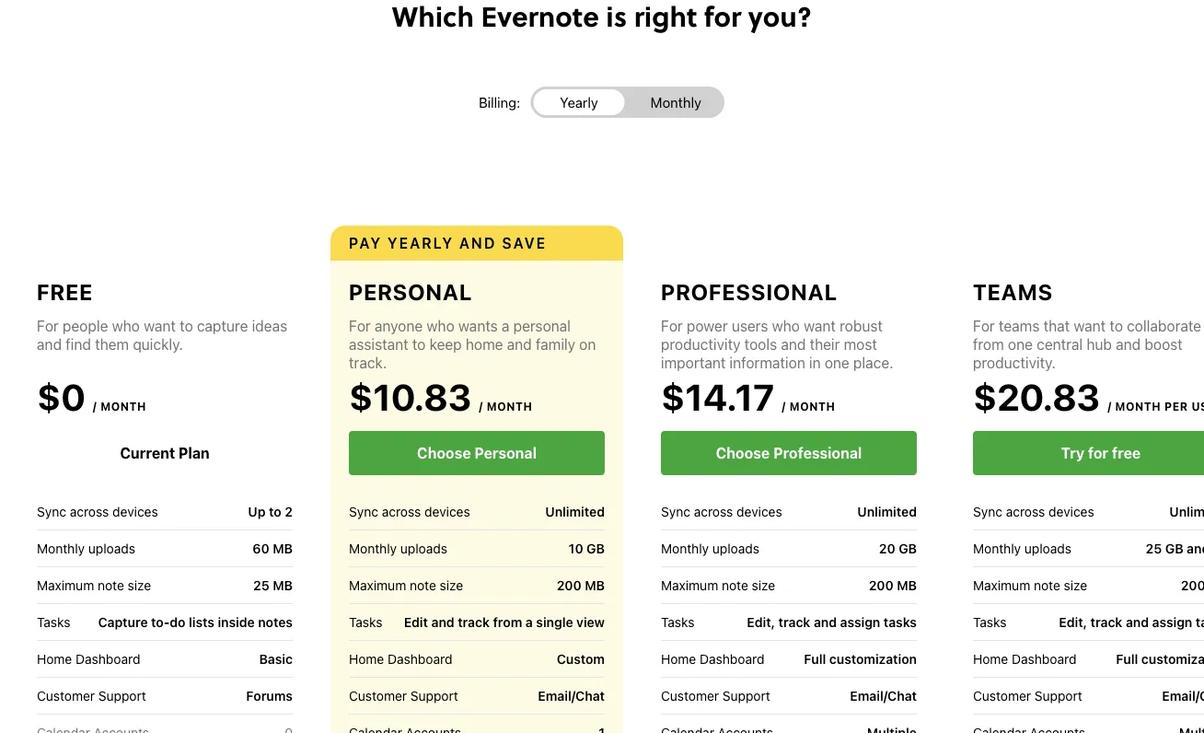 Task type: vqa. For each thing, say whether or not it's contained in the screenshot.
small preview button
no



Task type: describe. For each thing, give the bounding box(es) containing it.
their
[[810, 336, 840, 353]]

200 for 10
[[557, 578, 582, 593]]

edit, for edit, track and assign ta
[[1060, 615, 1088, 630]]

family
[[536, 336, 576, 353]]

maximum for edit, track and assign tasks
[[661, 578, 719, 593]]

place.
[[854, 354, 894, 372]]

to left 2 on the bottom left
[[269, 504, 282, 519]]

dashboard for edit, track and assign ta
[[1012, 651, 1077, 666]]

customer for edit, track and assign ta
[[974, 688, 1032, 703]]

them
[[95, 336, 129, 353]]

users
[[732, 317, 769, 335]]

single
[[536, 615, 573, 630]]

devices for edit and track from a single view
[[425, 504, 470, 519]]

want for free
[[144, 317, 176, 335]]

month for $14.17
[[790, 400, 836, 413]]

central
[[1037, 336, 1083, 353]]

60
[[253, 541, 270, 556]]

tasks
[[884, 615, 917, 630]]

pay yearly and save
[[349, 234, 547, 252]]

personal
[[514, 317, 571, 335]]

a for tasks
[[526, 615, 533, 630]]

that
[[1044, 317, 1070, 335]]

choose professional
[[716, 444, 862, 462]]

track.
[[349, 354, 387, 372]]

who for free
[[112, 317, 140, 335]]

customiza
[[1142, 651, 1205, 667]]

uploads for capture to-do lists inside notes
[[88, 541, 135, 556]]

edit, track and assign ta
[[1060, 615, 1205, 630]]

quickly.
[[133, 336, 183, 353]]

and
[[460, 234, 497, 252]]

edit, track and assign tasks
[[747, 615, 917, 630]]

uploads for edit, track and assign tasks
[[713, 541, 760, 556]]

size for edit, track and assign ta
[[1064, 578, 1088, 593]]

and down the unlim
[[1187, 541, 1205, 556]]

for for personal
[[349, 317, 371, 335]]

maximum note size for edit, track and assign tasks
[[661, 578, 776, 593]]

capture
[[197, 317, 248, 335]]

3 200 from the left
[[1181, 578, 1205, 593]]

for for free
[[37, 317, 59, 335]]

$10.83 / month
[[349, 375, 533, 419]]

try for free button
[[974, 431, 1205, 475]]

anyone
[[375, 317, 423, 335]]

sync across devices for edit and track from a single view
[[349, 504, 470, 519]]

who inside the for power users who want robust productivity tools and their most important information in one place.
[[772, 317, 800, 335]]

25 for 25 mb
[[253, 578, 270, 593]]

email/chat for full customization
[[851, 688, 917, 703]]

customization
[[830, 651, 917, 667]]

$14.17
[[661, 375, 775, 419]]

sync for capture to-do lists inside notes
[[37, 504, 66, 519]]

$14.17 / month
[[661, 375, 836, 419]]

basic
[[259, 651, 293, 667]]

note for capture to-do lists inside notes
[[98, 578, 124, 593]]

gb for 25
[[1166, 541, 1184, 556]]

20
[[879, 541, 896, 556]]

full customiza
[[1117, 651, 1205, 667]]

unlim
[[1170, 504, 1205, 519]]

tasks for edit, track and assign tasks
[[661, 614, 695, 630]]

yearly
[[388, 234, 454, 252]]

note for edit and track from a single view
[[410, 578, 436, 593]]

mb for capture to-do lists inside notes
[[273, 578, 293, 593]]

month for $10.83
[[487, 400, 533, 413]]

/ for $20.83
[[1108, 400, 1112, 413]]

try for free
[[1062, 444, 1141, 462]]

and inside for teams that want to collaborate from one central hub and boost productivity.
[[1117, 336, 1141, 353]]

teams
[[999, 317, 1040, 335]]

sync for edit and track from a single view
[[349, 504, 378, 519]]

custom
[[557, 651, 605, 667]]

$20.83
[[974, 375, 1101, 419]]

yearly
[[560, 94, 599, 110]]

uploads for edit, track and assign ta
[[1025, 541, 1072, 556]]

size for edit, track and assign tasks
[[752, 578, 776, 593]]

productivity
[[661, 336, 741, 353]]

edit and track from a single view
[[404, 615, 605, 630]]

pay
[[349, 234, 382, 252]]

month for $20.83
[[1116, 400, 1162, 413]]

note for edit, track and assign tasks
[[722, 578, 749, 593]]

free
[[1113, 444, 1141, 462]]

25 gb and
[[1146, 541, 1205, 556]]

billing:
[[479, 94, 521, 110]]

do
[[170, 615, 186, 630]]

productivity.
[[974, 354, 1056, 372]]

home for edit and track from a single view
[[349, 651, 384, 666]]

track for edit, track and assign ta
[[1091, 615, 1123, 630]]

home dashboard for edit and track from a single view
[[349, 651, 453, 666]]

up
[[248, 504, 266, 519]]

choose personal
[[417, 444, 537, 462]]

us
[[1192, 400, 1205, 413]]

unlimited for 10 gb
[[546, 504, 605, 519]]

across for edit, track and assign ta
[[1006, 504, 1046, 519]]

forums
[[246, 688, 293, 703]]

email/c
[[1163, 688, 1205, 703]]

20 gb
[[879, 541, 917, 556]]

tasks for edit, track and assign ta
[[974, 614, 1007, 630]]

robust
[[840, 317, 883, 335]]

in
[[810, 354, 821, 372]]

for for professional
[[661, 317, 683, 335]]

devices for edit, track and assign ta
[[1049, 504, 1095, 519]]

mb for edit and track from a single view
[[585, 578, 605, 593]]

monthly for edit, track and assign tasks
[[661, 541, 709, 556]]

and inside for people who want to capture ideas and find them quickly.
[[37, 336, 62, 353]]

200 mb for 20
[[869, 578, 917, 593]]

on
[[580, 336, 596, 353]]

current plan
[[120, 444, 210, 462]]

customer for edit, track and assign tasks
[[661, 688, 719, 703]]

monthly uploads for capture to-do lists inside notes
[[37, 541, 135, 556]]

for anyone who wants a personal assistant to keep home and family on track.
[[349, 317, 596, 372]]

customer for edit and track from a single view
[[349, 688, 407, 703]]

across for edit, track and assign tasks
[[694, 504, 733, 519]]

customer for capture to-do lists inside notes
[[37, 688, 95, 703]]

choose for choose personal
[[417, 444, 471, 462]]

notes
[[258, 615, 293, 630]]

for for teams
[[974, 317, 995, 335]]

personal
[[475, 444, 537, 462]]

$20.83 / month per us
[[974, 375, 1205, 419]]

200 for 20
[[869, 578, 894, 593]]

most
[[844, 336, 878, 353]]

free
[[37, 279, 93, 305]]

find
[[66, 336, 91, 353]]

sync for edit, track and assign tasks
[[661, 504, 691, 519]]

for power users who want robust productivity tools and their most important information in one place.
[[661, 317, 894, 372]]

to-
[[151, 615, 170, 630]]

mb right 60 on the bottom left of page
[[273, 541, 293, 556]]

teams
[[974, 279, 1054, 305]]

customer support for edit, track and assign ta
[[974, 688, 1083, 703]]

200 mb for 10
[[557, 578, 605, 593]]



Task type: locate. For each thing, give the bounding box(es) containing it.
3 monthly uploads from the left
[[661, 541, 760, 556]]

0 horizontal spatial 25
[[253, 578, 270, 593]]

mb up notes
[[273, 578, 293, 593]]

edit
[[404, 615, 428, 630]]

full for full customiza
[[1117, 651, 1139, 667]]

1 unlimited from the left
[[546, 504, 605, 519]]

200 mb down 20 gb
[[869, 578, 917, 593]]

2 uploads from the left
[[401, 541, 448, 556]]

track up 'full customiza'
[[1091, 615, 1123, 630]]

2 note from the left
[[410, 578, 436, 593]]

monthly for edit and track from a single view
[[349, 541, 397, 556]]

1 horizontal spatial from
[[974, 336, 1005, 353]]

maximum note size for edit, track and assign ta
[[974, 578, 1088, 593]]

for left people
[[37, 317, 59, 335]]

1 vertical spatial 25
[[253, 578, 270, 593]]

2 200 mb from the left
[[869, 578, 917, 593]]

/ inside $14.17 / month
[[782, 400, 787, 413]]

gb down the unlim
[[1166, 541, 1184, 556]]

email/chat for custom
[[538, 688, 605, 703]]

ideas
[[252, 317, 287, 335]]

professional
[[661, 279, 838, 305]]

4 maximum from the left
[[974, 578, 1031, 593]]

for
[[1089, 444, 1109, 462]]

2 full from the left
[[1117, 651, 1139, 667]]

for teams that want to collaborate from one central hub and boost productivity.
[[974, 317, 1202, 372]]

tasks
[[37, 614, 70, 630], [349, 614, 383, 630], [661, 614, 695, 630], [974, 614, 1007, 630]]

size for edit and track from a single view
[[440, 578, 463, 593]]

2 home dashboard from the left
[[349, 651, 453, 666]]

mb up the view
[[585, 578, 605, 593]]

from inside for teams that want to collaborate from one central hub and boost productivity.
[[974, 336, 1005, 353]]

assign up full customization
[[841, 615, 881, 630]]

200 mb
[[557, 578, 605, 593], [869, 578, 917, 593]]

tasks for edit and track from a single view
[[349, 614, 383, 630]]

choose down $10.83 / month
[[417, 444, 471, 462]]

maximum
[[37, 578, 94, 593], [349, 578, 406, 593], [661, 578, 719, 593], [974, 578, 1031, 593]]

1 horizontal spatial track
[[779, 615, 811, 630]]

who up the tools in the top right of the page
[[772, 317, 800, 335]]

0 horizontal spatial full
[[804, 651, 826, 667]]

tasks left edit
[[349, 614, 383, 630]]

0 vertical spatial 25
[[1146, 541, 1163, 556]]

one down "teams" on the top of page
[[1009, 336, 1033, 353]]

/ for $10.83
[[479, 400, 484, 413]]

choose down $14.17 / month
[[716, 444, 770, 462]]

maximum for capture to-do lists inside notes
[[37, 578, 94, 593]]

sync for edit, track and assign ta
[[974, 504, 1003, 519]]

edit,
[[747, 615, 776, 630], [1060, 615, 1088, 630]]

sync across devices for edit, track and assign tasks
[[661, 504, 783, 519]]

1 horizontal spatial choose
[[716, 444, 770, 462]]

2 choose from the left
[[716, 444, 770, 462]]

size up edit and track from a single view
[[440, 578, 463, 593]]

/ for $0
[[93, 400, 97, 413]]

boost
[[1145, 336, 1183, 353]]

2 want from the left
[[804, 317, 836, 335]]

3 tasks from the left
[[661, 614, 695, 630]]

3 size from the left
[[752, 578, 776, 593]]

1 200 mb from the left
[[557, 578, 605, 593]]

2 horizontal spatial gb
[[1166, 541, 1184, 556]]

2 sync from the left
[[349, 504, 378, 519]]

who up them
[[112, 317, 140, 335]]

for left "teams" on the top of page
[[974, 317, 995, 335]]

up to 2
[[248, 504, 293, 519]]

monthly
[[651, 94, 702, 110], [37, 541, 85, 556], [349, 541, 397, 556], [661, 541, 709, 556], [974, 541, 1022, 556]]

1 home from the left
[[37, 651, 72, 666]]

60 mb
[[253, 541, 293, 556]]

dashboard for edit and track from a single view
[[388, 651, 453, 666]]

2 horizontal spatial want
[[1074, 317, 1106, 335]]

monthly uploads for edit and track from a single view
[[349, 541, 448, 556]]

assign for ta
[[1153, 615, 1193, 630]]

who up keep
[[427, 317, 455, 335]]

0 horizontal spatial a
[[502, 317, 510, 335]]

0 horizontal spatial 200 mb
[[557, 578, 605, 593]]

1 horizontal spatial 200 mb
[[869, 578, 917, 593]]

power
[[687, 317, 728, 335]]

dashboard
[[76, 651, 140, 666], [388, 651, 453, 666], [700, 651, 765, 666], [1012, 651, 1077, 666]]

/ right $0
[[93, 400, 97, 413]]

uploads for edit and track from a single view
[[401, 541, 448, 556]]

assistant
[[349, 336, 409, 353]]

3 who from the left
[[772, 317, 800, 335]]

track up full customization
[[779, 615, 811, 630]]

2 horizontal spatial track
[[1091, 615, 1123, 630]]

1 month from the left
[[101, 400, 146, 413]]

to inside for teams that want to collaborate from one central hub and boost productivity.
[[1110, 317, 1124, 335]]

capture
[[98, 615, 148, 630]]

0 horizontal spatial choose
[[417, 444, 471, 462]]

home dashboard for edit, track and assign tasks
[[661, 651, 765, 666]]

200 down 10
[[557, 578, 582, 593]]

4 size from the left
[[1064, 578, 1088, 593]]

collaborate
[[1128, 317, 1202, 335]]

home dashboard for capture to-do lists inside notes
[[37, 651, 140, 666]]

tasks left capture
[[37, 614, 70, 630]]

/ up choose personal button
[[479, 400, 484, 413]]

0 horizontal spatial 200
[[557, 578, 582, 593]]

home for edit, track and assign ta
[[974, 651, 1009, 666]]

3 customer support from the left
[[661, 688, 771, 703]]

1 support from the left
[[98, 688, 146, 703]]

unlimited for 20 gb
[[858, 504, 917, 519]]

0 horizontal spatial gb
[[587, 541, 605, 556]]

home
[[466, 336, 503, 353]]

for inside for people who want to capture ideas and find them quickly.
[[37, 317, 59, 335]]

current
[[120, 444, 175, 462]]

2 / from the left
[[479, 400, 484, 413]]

sync across devices
[[37, 504, 158, 519], [349, 504, 470, 519], [661, 504, 783, 519], [974, 504, 1095, 519]]

3 sync across devices from the left
[[661, 504, 783, 519]]

2 horizontal spatial who
[[772, 317, 800, 335]]

who for personal
[[427, 317, 455, 335]]

1 across from the left
[[70, 504, 109, 519]]

one right in
[[825, 354, 850, 372]]

want
[[144, 317, 176, 335], [804, 317, 836, 335], [1074, 317, 1106, 335]]

2 size from the left
[[440, 578, 463, 593]]

a for personal
[[502, 317, 510, 335]]

choose personal button
[[349, 431, 605, 475]]

devices down the try
[[1049, 504, 1095, 519]]

month inside $20.83 / month per us
[[1116, 400, 1162, 413]]

who inside for people who want to capture ideas and find them quickly.
[[112, 317, 140, 335]]

keep
[[430, 336, 462, 353]]

4 for from the left
[[974, 317, 995, 335]]

email/chat
[[538, 688, 605, 703], [851, 688, 917, 703]]

gb right 10
[[587, 541, 605, 556]]

people
[[63, 317, 108, 335]]

3 sync from the left
[[661, 504, 691, 519]]

3 dashboard from the left
[[700, 651, 765, 666]]

1 horizontal spatial want
[[804, 317, 836, 335]]

4 note from the left
[[1034, 578, 1061, 593]]

1 customer from the left
[[37, 688, 95, 703]]

size up edit, track and assign ta
[[1064, 578, 1088, 593]]

and up 'full customiza'
[[1126, 615, 1150, 630]]

3 / from the left
[[782, 400, 787, 413]]

1 horizontal spatial unlimited
[[858, 504, 917, 519]]

customer support for edit, track and assign tasks
[[661, 688, 771, 703]]

0 vertical spatial a
[[502, 317, 510, 335]]

personal
[[349, 279, 473, 305]]

gb right 20
[[899, 541, 917, 556]]

for people who want to capture ideas and find them quickly.
[[37, 317, 287, 353]]

1 for from the left
[[37, 317, 59, 335]]

2 home from the left
[[349, 651, 384, 666]]

2 who from the left
[[427, 317, 455, 335]]

to left keep
[[412, 336, 426, 353]]

full for full customization
[[804, 651, 826, 667]]

4 uploads from the left
[[1025, 541, 1072, 556]]

4 maximum note size from the left
[[974, 578, 1088, 593]]

devices down "choose professional"
[[737, 504, 783, 519]]

devices
[[112, 504, 158, 519], [425, 504, 470, 519], [737, 504, 783, 519], [1049, 504, 1095, 519]]

track right edit
[[458, 615, 490, 630]]

4 home from the left
[[974, 651, 1009, 666]]

2 maximum note size from the left
[[349, 578, 463, 593]]

dashboard for capture to-do lists inside notes
[[76, 651, 140, 666]]

gb for 20
[[899, 541, 917, 556]]

month inside $14.17 / month
[[790, 400, 836, 413]]

1 want from the left
[[144, 317, 176, 335]]

sync across devices down the try
[[974, 504, 1095, 519]]

1 choose from the left
[[417, 444, 471, 462]]

choose
[[417, 444, 471, 462], [716, 444, 770, 462]]

one inside for teams that want to collaborate from one central hub and boost productivity.
[[1009, 336, 1033, 353]]

1 customer support from the left
[[37, 688, 146, 703]]

3 home from the left
[[661, 651, 697, 666]]

3 for from the left
[[661, 317, 683, 335]]

1 horizontal spatial one
[[1009, 336, 1033, 353]]

1 vertical spatial a
[[526, 615, 533, 630]]

25 for 25 gb and
[[1146, 541, 1163, 556]]

0 horizontal spatial edit,
[[747, 615, 776, 630]]

1 horizontal spatial a
[[526, 615, 533, 630]]

full down edit, track and assign ta
[[1117, 651, 1139, 667]]

2 monthly uploads from the left
[[349, 541, 448, 556]]

current plan button
[[37, 431, 293, 475]]

0 horizontal spatial one
[[825, 354, 850, 372]]

to inside for anyone who wants a personal assistant to keep home and family on track.
[[412, 336, 426, 353]]

dashboard for edit, track and assign tasks
[[700, 651, 765, 666]]

per
[[1165, 400, 1189, 413]]

0 vertical spatial from
[[974, 336, 1005, 353]]

email/chat down custom
[[538, 688, 605, 703]]

2 sync across devices from the left
[[349, 504, 470, 519]]

for up assistant at left
[[349, 317, 371, 335]]

a right wants
[[502, 317, 510, 335]]

and inside for anyone who wants a personal assistant to keep home and family on track.
[[507, 336, 532, 353]]

1 horizontal spatial full
[[1117, 651, 1139, 667]]

4 devices from the left
[[1049, 504, 1095, 519]]

2
[[285, 504, 293, 519]]

customer support for capture to-do lists inside notes
[[37, 688, 146, 703]]

4 sync across devices from the left
[[974, 504, 1095, 519]]

gb for 10
[[587, 541, 605, 556]]

maximum note size for capture to-do lists inside notes
[[37, 578, 151, 593]]

assign left ta
[[1153, 615, 1193, 630]]

4 support from the left
[[1035, 688, 1083, 703]]

month inside the $0 / month
[[101, 400, 146, 413]]

200
[[557, 578, 582, 593], [869, 578, 894, 593], [1181, 578, 1205, 593]]

4 across from the left
[[1006, 504, 1046, 519]]

3 want from the left
[[1074, 317, 1106, 335]]

1 monthly uploads from the left
[[37, 541, 135, 556]]

support for edit and track from a single view
[[411, 688, 458, 703]]

1 tasks from the left
[[37, 614, 70, 630]]

ta
[[1196, 615, 1205, 630]]

tasks right the view
[[661, 614, 695, 630]]

support for capture to-do lists inside notes
[[98, 688, 146, 703]]

0 horizontal spatial track
[[458, 615, 490, 630]]

to up quickly.
[[180, 317, 193, 335]]

sync across devices for edit, track and assign ta
[[974, 504, 1095, 519]]

1 horizontal spatial 200
[[869, 578, 894, 593]]

2 edit, from the left
[[1060, 615, 1088, 630]]

1 horizontal spatial who
[[427, 317, 455, 335]]

2 assign from the left
[[1153, 615, 1193, 630]]

and
[[37, 336, 62, 353], [507, 336, 532, 353], [781, 336, 806, 353], [1117, 336, 1141, 353], [1187, 541, 1205, 556], [432, 615, 455, 630], [814, 615, 837, 630], [1126, 615, 1150, 630]]

2 maximum from the left
[[349, 578, 406, 593]]

want up quickly.
[[144, 317, 176, 335]]

across for capture to-do lists inside notes
[[70, 504, 109, 519]]

for inside for anyone who wants a personal assistant to keep home and family on track.
[[349, 317, 371, 335]]

uploads
[[88, 541, 135, 556], [401, 541, 448, 556], [713, 541, 760, 556], [1025, 541, 1072, 556]]

who inside for anyone who wants a personal assistant to keep home and family on track.
[[427, 317, 455, 335]]

4 tasks from the left
[[974, 614, 1007, 630]]

4 sync from the left
[[974, 504, 1003, 519]]

3 maximum from the left
[[661, 578, 719, 593]]

4 month from the left
[[1116, 400, 1162, 413]]

month
[[101, 400, 146, 413], [487, 400, 533, 413], [790, 400, 836, 413], [1116, 400, 1162, 413]]

track
[[458, 615, 490, 630], [779, 615, 811, 630], [1091, 615, 1123, 630]]

/ inside $10.83 / month
[[479, 400, 484, 413]]

2 support from the left
[[411, 688, 458, 703]]

3 month from the left
[[790, 400, 836, 413]]

maximum note size for edit and track from a single view
[[349, 578, 463, 593]]

size up capture
[[128, 578, 151, 593]]

month for $0
[[101, 400, 146, 413]]

$10.83
[[349, 375, 472, 419]]

2 across from the left
[[382, 504, 421, 519]]

monthly uploads for edit, track and assign ta
[[974, 541, 1072, 556]]

4 customer support from the left
[[974, 688, 1083, 703]]

for inside the for power users who want robust productivity tools and their most important information in one place.
[[661, 317, 683, 335]]

0 horizontal spatial assign
[[841, 615, 881, 630]]

1 sync from the left
[[37, 504, 66, 519]]

1 / from the left
[[93, 400, 97, 413]]

support for edit, track and assign ta
[[1035, 688, 1083, 703]]

0 horizontal spatial from
[[493, 615, 523, 630]]

maximum note size
[[37, 578, 151, 593], [349, 578, 463, 593], [661, 578, 776, 593], [974, 578, 1088, 593]]

sync across devices down "choose professional"
[[661, 504, 783, 519]]

monthly for capture to-do lists inside notes
[[37, 541, 85, 556]]

sync
[[37, 504, 66, 519], [349, 504, 378, 519], [661, 504, 691, 519], [974, 504, 1003, 519]]

customer
[[37, 688, 95, 703], [349, 688, 407, 703], [661, 688, 719, 703], [974, 688, 1032, 703]]

email/chat down customization
[[851, 688, 917, 703]]

monthly uploads for edit, track and assign tasks
[[661, 541, 760, 556]]

3 across from the left
[[694, 504, 733, 519]]

1 full from the left
[[804, 651, 826, 667]]

sync across devices down 'current'
[[37, 504, 158, 519]]

4 monthly uploads from the left
[[974, 541, 1072, 556]]

full down edit, track and assign tasks
[[804, 651, 826, 667]]

3 uploads from the left
[[713, 541, 760, 556]]

track for edit, track and assign tasks
[[779, 615, 811, 630]]

and left the their
[[781, 336, 806, 353]]

want up hub
[[1074, 317, 1106, 335]]

devices down 'current'
[[112, 504, 158, 519]]

assign for tasks
[[841, 615, 881, 630]]

information
[[730, 354, 806, 372]]

tasks for capture to-do lists inside notes
[[37, 614, 70, 630]]

1 horizontal spatial gb
[[899, 541, 917, 556]]

devices for capture to-do lists inside notes
[[112, 504, 158, 519]]

unlimited up 10
[[546, 504, 605, 519]]

size
[[128, 578, 151, 593], [440, 578, 463, 593], [752, 578, 776, 593], [1064, 578, 1088, 593]]

for
[[37, 317, 59, 335], [349, 317, 371, 335], [661, 317, 683, 335], [974, 317, 995, 335]]

want inside for people who want to capture ideas and find them quickly.
[[144, 317, 176, 335]]

and right edit
[[432, 615, 455, 630]]

a left single
[[526, 615, 533, 630]]

1 assign from the left
[[841, 615, 881, 630]]

choose for choose professional
[[716, 444, 770, 462]]

mb for edit, track and assign tasks
[[897, 578, 917, 593]]

monthly for edit, track and assign ta
[[974, 541, 1022, 556]]

tasks right tasks
[[974, 614, 1007, 630]]

25
[[1146, 541, 1163, 556], [253, 578, 270, 593]]

4 home dashboard from the left
[[974, 651, 1077, 666]]

size up edit, track and assign tasks
[[752, 578, 776, 593]]

note for edit, track and assign ta
[[1034, 578, 1061, 593]]

to inside for people who want to capture ideas and find them quickly.
[[180, 317, 193, 335]]

200 mb down 10
[[557, 578, 605, 593]]

1 edit, from the left
[[747, 615, 776, 630]]

customer support for edit and track from a single view
[[349, 688, 458, 703]]

0 vertical spatial one
[[1009, 336, 1033, 353]]

and right hub
[[1117, 336, 1141, 353]]

1 horizontal spatial email/chat
[[851, 688, 917, 703]]

2 200 from the left
[[869, 578, 894, 593]]

0 horizontal spatial unlimited
[[546, 504, 605, 519]]

for inside for teams that want to collaborate from one central hub and boost productivity.
[[974, 317, 995, 335]]

and inside the for power users who want robust productivity tools and their most important information in one place.
[[781, 336, 806, 353]]

1 horizontal spatial assign
[[1153, 615, 1193, 630]]

1 sync across devices from the left
[[37, 504, 158, 519]]

/ inside the $0 / month
[[93, 400, 97, 413]]

across for edit and track from a single view
[[382, 504, 421, 519]]

3 gb from the left
[[1166, 541, 1184, 556]]

and left find
[[37, 336, 62, 353]]

1 note from the left
[[98, 578, 124, 593]]

mb
[[273, 541, 293, 556], [273, 578, 293, 593], [585, 578, 605, 593], [897, 578, 917, 593]]

edit, for edit, track and assign tasks
[[747, 615, 776, 630]]

support
[[98, 688, 146, 703], [411, 688, 458, 703], [723, 688, 771, 703], [1035, 688, 1083, 703]]

home dashboard
[[37, 651, 140, 666], [349, 651, 453, 666], [661, 651, 765, 666], [974, 651, 1077, 666]]

tools
[[745, 336, 778, 353]]

2 email/chat from the left
[[851, 688, 917, 703]]

200 up ta
[[1181, 578, 1205, 593]]

25 mb
[[253, 578, 293, 593]]

month up 'personal'
[[487, 400, 533, 413]]

from up "productivity."
[[974, 336, 1005, 353]]

3 support from the left
[[723, 688, 771, 703]]

25 down 60 on the bottom left of page
[[253, 578, 270, 593]]

size for capture to-do lists inside notes
[[128, 578, 151, 593]]

want for teams
[[1074, 317, 1106, 335]]

unlimited up 20
[[858, 504, 917, 519]]

and down personal
[[507, 336, 532, 353]]

0 horizontal spatial who
[[112, 317, 140, 335]]

4 customer from the left
[[974, 688, 1032, 703]]

to up hub
[[1110, 317, 1124, 335]]

and up full customization
[[814, 615, 837, 630]]

2 customer from the left
[[349, 688, 407, 703]]

1 vertical spatial one
[[825, 354, 850, 372]]

one
[[1009, 336, 1033, 353], [825, 354, 850, 372]]

/ down information
[[782, 400, 787, 413]]

1 maximum note size from the left
[[37, 578, 151, 593]]

unlimited
[[546, 504, 605, 519], [858, 504, 917, 519]]

1 horizontal spatial 25
[[1146, 541, 1163, 556]]

/ inside $20.83 / month per us
[[1108, 400, 1112, 413]]

0 horizontal spatial want
[[144, 317, 176, 335]]

2 tasks from the left
[[349, 614, 383, 630]]

2 customer support from the left
[[349, 688, 458, 703]]

3 note from the left
[[722, 578, 749, 593]]

month inside $10.83 / month
[[487, 400, 533, 413]]

devices down choose personal
[[425, 504, 470, 519]]

0 horizontal spatial email/chat
[[538, 688, 605, 703]]

month left per
[[1116, 400, 1162, 413]]

for up productivity on the top right of page
[[661, 317, 683, 335]]

home for capture to-do lists inside notes
[[37, 651, 72, 666]]

hub
[[1087, 336, 1113, 353]]

save
[[502, 234, 547, 252]]

view
[[577, 615, 605, 630]]

want inside the for power users who want robust productivity tools and their most important information in one place.
[[804, 317, 836, 335]]

want inside for teams that want to collaborate from one central hub and boost productivity.
[[1074, 317, 1106, 335]]

25 up edit, track and assign ta
[[1146, 541, 1163, 556]]

2 month from the left
[[487, 400, 533, 413]]

maximum for edit and track from a single view
[[349, 578, 406, 593]]

2 track from the left
[[779, 615, 811, 630]]

home
[[37, 651, 72, 666], [349, 651, 384, 666], [661, 651, 697, 666], [974, 651, 1009, 666]]

1 who from the left
[[112, 317, 140, 335]]

1 vertical spatial from
[[493, 615, 523, 630]]

3 devices from the left
[[737, 504, 783, 519]]

support for edit, track and assign tasks
[[723, 688, 771, 703]]

1 size from the left
[[128, 578, 151, 593]]

2 gb from the left
[[899, 541, 917, 556]]

1 uploads from the left
[[88, 541, 135, 556]]

1 gb from the left
[[587, 541, 605, 556]]

monthly uploads
[[37, 541, 135, 556], [349, 541, 448, 556], [661, 541, 760, 556], [974, 541, 1072, 556]]

4 dashboard from the left
[[1012, 651, 1077, 666]]

mb up tasks
[[897, 578, 917, 593]]

1 email/chat from the left
[[538, 688, 605, 703]]

$0 / month
[[37, 375, 146, 419]]

/ up "try for free"
[[1108, 400, 1112, 413]]

inside
[[218, 615, 255, 630]]

$0
[[37, 375, 86, 419]]

1 maximum from the left
[[37, 578, 94, 593]]

1 track from the left
[[458, 615, 490, 630]]

gb
[[587, 541, 605, 556], [899, 541, 917, 556], [1166, 541, 1184, 556]]

1 200 from the left
[[557, 578, 582, 593]]

1 devices from the left
[[112, 504, 158, 519]]

from left single
[[493, 615, 523, 630]]

lists
[[189, 615, 215, 630]]

200 down 20
[[869, 578, 894, 593]]

month down in
[[790, 400, 836, 413]]

professional
[[774, 444, 862, 462]]

plan
[[179, 444, 210, 462]]

3 customer from the left
[[661, 688, 719, 703]]

important
[[661, 354, 726, 372]]

sync across devices down choose personal
[[349, 504, 470, 519]]

a inside for anyone who wants a personal assistant to keep home and family on track.
[[502, 317, 510, 335]]

one inside the for power users who want robust productivity tools and their most important information in one place.
[[825, 354, 850, 372]]

/ for $14.17
[[782, 400, 787, 413]]

capture to-do lists inside notes
[[98, 615, 293, 630]]

2 horizontal spatial 200
[[1181, 578, 1205, 593]]

month up 'current'
[[101, 400, 146, 413]]

want up the their
[[804, 317, 836, 335]]

1 horizontal spatial edit,
[[1060, 615, 1088, 630]]

home for edit, track and assign tasks
[[661, 651, 697, 666]]

3 maximum note size from the left
[[661, 578, 776, 593]]

full customization
[[804, 651, 917, 667]]



